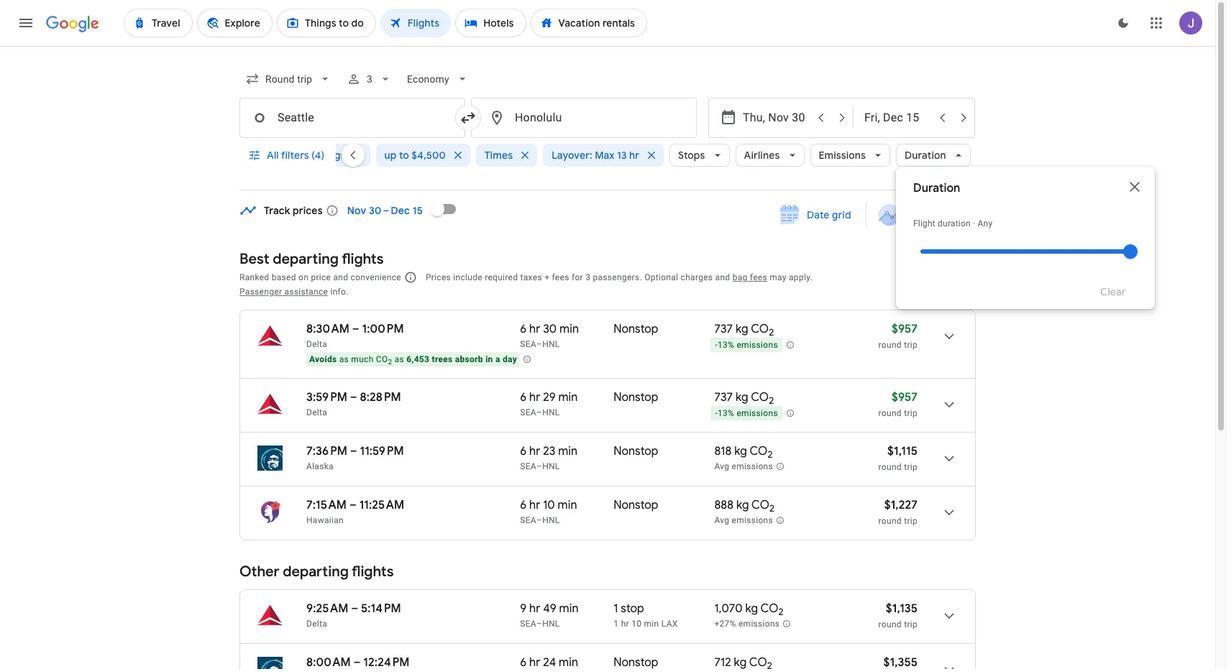Task type: locate. For each thing, give the bounding box(es) containing it.
Departure time: 7:36 PM. text field
[[306, 445, 347, 459]]

duration
[[905, 149, 947, 162], [914, 181, 961, 196]]

1 vertical spatial 10
[[632, 619, 642, 630]]

$957 round trip left flight details. leaves seattle-tacoma international airport at 8:30 am on thursday, november 30 and arrives at daniel k. inouye international airport at 1:00 pm on thursday, november 30. image
[[879, 322, 918, 350]]

avg emissions for 888
[[715, 516, 773, 526]]

–
[[352, 322, 360, 337], [537, 340, 543, 350], [350, 391, 357, 405], [537, 408, 543, 418], [350, 445, 357, 459], [537, 462, 543, 472], [350, 499, 357, 513], [537, 516, 543, 526], [351, 602, 358, 617], [537, 619, 543, 630]]

avg emissions down 888 kg co 2
[[715, 516, 773, 526]]

2 down 'may'
[[769, 327, 774, 339]]

1 - from the top
[[715, 340, 718, 350]]

hnl inside 6 hr 29 min sea – hnl
[[543, 408, 560, 418]]

total duration 6 hr 30 min. element
[[520, 322, 614, 339]]

absorb
[[455, 355, 483, 365]]

sea down 'total duration 6 hr 10 min.' element
[[520, 516, 537, 526]]

1 vertical spatial $957 round trip
[[879, 391, 918, 419]]

prices
[[426, 273, 451, 283]]

6 down 6 hr 23 min sea – hnl
[[520, 499, 527, 513]]

7:36 pm
[[306, 445, 347, 459]]

5 sea from the top
[[520, 619, 537, 630]]

3 6 from the top
[[520, 445, 527, 459]]

nonstop flight. element for 6 hr 30 min
[[614, 322, 659, 339]]

emissions
[[819, 149, 866, 162]]

round down $1,227
[[879, 517, 902, 527]]

sea inside 6 hr 23 min sea – hnl
[[520, 462, 537, 472]]

ranked
[[240, 273, 269, 283]]

flight details. leaves seattle-tacoma international airport at 9:25 am on thursday, november 30 and arrives at daniel k. inouye international airport at 5:14 pm on thursday, november 30. image
[[932, 599, 967, 634]]

Arrival time: 12:24 PM. text field
[[364, 656, 410, 670]]

+27%
[[715, 620, 736, 630]]

13% down bag
[[718, 340, 735, 350]]

co inside avoids as much co 2 as 6,453 trees absorb in a day
[[376, 355, 388, 365]]

2 1 from the top
[[614, 619, 619, 630]]

round down 957 us dollars text box
[[879, 409, 902, 419]]

total duration 6 hr 24 min. element
[[520, 656, 614, 670]]

hnl for 10
[[543, 516, 560, 526]]

1 vertical spatial avg
[[715, 516, 730, 526]]

(4)
[[312, 149, 325, 162]]

1 vertical spatial departing
[[283, 563, 349, 581]]

3 hnl from the top
[[543, 462, 560, 472]]

trip inside $1,115 round trip
[[904, 463, 918, 473]]

2 nonstop flight. element from the top
[[614, 391, 659, 407]]

co right much
[[376, 355, 388, 365]]

1 vertical spatial duration
[[914, 181, 961, 196]]

trip down $1,227
[[904, 517, 918, 527]]

min down 6 hr 23 min sea – hnl
[[558, 499, 577, 513]]

sea down total duration 6 hr 23 min. element
[[520, 462, 537, 472]]

0 vertical spatial -
[[715, 340, 718, 350]]

2 right the 888
[[770, 503, 775, 515]]

1 avg emissions from the top
[[715, 462, 773, 472]]

sea inside 6 hr 10 min sea – hnl
[[520, 516, 537, 526]]

min for 6 hr 29 min
[[559, 391, 578, 405]]

duration inside popup button
[[905, 149, 947, 162]]

8:30 am – 1:00 pm delta
[[306, 322, 404, 350]]

sea
[[520, 340, 537, 350], [520, 408, 537, 418], [520, 462, 537, 472], [520, 516, 537, 526], [520, 619, 537, 630]]

min right 29
[[559, 391, 578, 405]]

trip down 957 us dollars text box
[[904, 409, 918, 419]]

2 for 9 hr 49 min
[[779, 607, 784, 619]]

leaves seattle-tacoma international airport at 3:59 pm on thursday, november 30 and arrives at daniel k. inouye international airport at 8:28 pm on thursday, november 30. element
[[306, 391, 401, 405]]

hr inside 9 hr 49 min sea – hnl
[[530, 602, 541, 617]]

loading results progress bar
[[0, 46, 1216, 49]]

2 737 from the top
[[715, 391, 733, 405]]

sea for 6 hr 10 min
[[520, 516, 537, 526]]

hr for 6 hr 30 min
[[530, 322, 541, 337]]

nonstop for 6 hr 23 min
[[614, 445, 659, 459]]

assistance
[[285, 287, 328, 297]]

kg right the 888
[[737, 499, 749, 513]]

6
[[520, 322, 527, 337], [520, 391, 527, 405], [520, 445, 527, 459], [520, 499, 527, 513]]

2 $957 round trip from the top
[[879, 391, 918, 419]]

6 inside 6 hr 29 min sea – hnl
[[520, 391, 527, 405]]

kg up 818 kg co 2
[[736, 391, 749, 405]]

737 kg co 2 up 818 kg co 2
[[715, 391, 774, 407]]

-13% emissions down bag fees button
[[715, 340, 778, 350]]

avg emissions down 818 kg co 2
[[715, 462, 773, 472]]

1 -13% emissions from the top
[[715, 340, 778, 350]]

date grid button
[[770, 202, 863, 228]]

13% for 6 hr 29 min
[[718, 409, 735, 419]]

5 nonstop flight. element from the top
[[614, 656, 659, 670]]

airlines button
[[736, 138, 805, 173]]

passengers.
[[593, 273, 642, 283]]

1 round from the top
[[879, 340, 902, 350]]

2 and from the left
[[716, 273, 731, 283]]

2
[[315, 149, 320, 162], [769, 327, 774, 339], [388, 359, 392, 366], [769, 395, 774, 407], [768, 449, 773, 461], [770, 503, 775, 515], [779, 607, 784, 619]]

round inside $1,135 round trip
[[879, 620, 902, 630]]

kg right 818
[[735, 445, 747, 459]]

1135 US dollars text field
[[886, 602, 918, 617]]

None text field
[[240, 98, 465, 138], [471, 98, 697, 138], [240, 98, 465, 138], [471, 98, 697, 138]]

$957 for 6 hr 29 min
[[892, 391, 918, 405]]

kg down bag
[[736, 322, 749, 337]]

2 delta from the top
[[306, 408, 327, 418]]

sea inside 6 hr 30 min sea – hnl
[[520, 340, 537, 350]]

– down "total duration 6 hr 29 min." element
[[537, 408, 543, 418]]

1 down 1 stop flight. element
[[614, 619, 619, 630]]

1 737 from the top
[[715, 322, 733, 337]]

3 round from the top
[[879, 463, 902, 473]]

trip down $1,115
[[904, 463, 918, 473]]

departing
[[273, 250, 339, 268], [283, 563, 349, 581]]

nonstop flight. element for 6 hr 29 min
[[614, 391, 659, 407]]

up to $4,500
[[385, 149, 446, 162]]

min inside 6 hr 10 min sea – hnl
[[558, 499, 577, 513]]

sea up avoids as much co2 as 6453 trees absorb in a day. learn more about this calculation. image
[[520, 340, 537, 350]]

flights for best departing flights
[[342, 250, 384, 268]]

hr inside 6 hr 30 min sea – hnl
[[530, 322, 541, 337]]

nonstop for 6 hr 10 min
[[614, 499, 659, 513]]

kg for 9 hr 49 min
[[746, 602, 758, 617]]

hnl inside 9 hr 49 min sea – hnl
[[543, 619, 560, 630]]

2 inside "1,070 kg co 2"
[[779, 607, 784, 619]]

– inside the 3:59 pm – 8:28 pm delta
[[350, 391, 357, 405]]

4 round from the top
[[879, 517, 902, 527]]

1 $957 from the top
[[892, 322, 918, 337]]

4 sea from the top
[[520, 516, 537, 526]]

3
[[367, 73, 373, 85], [586, 273, 591, 283]]

6 inside 6 hr 30 min sea – hnl
[[520, 322, 527, 337]]

1 horizontal spatial and
[[716, 273, 731, 283]]

hr left the 30
[[530, 322, 541, 337]]

1 vertical spatial -13% emissions
[[715, 409, 778, 419]]

2 inside 888 kg co 2
[[770, 503, 775, 515]]

2 - from the top
[[715, 409, 718, 419]]

13% up 818
[[718, 409, 735, 419]]

price graph button
[[870, 202, 973, 228]]

fees right bag
[[750, 273, 768, 283]]

0 vertical spatial 10
[[543, 499, 555, 513]]

– right 7:36 pm
[[350, 445, 357, 459]]

957 US dollars text field
[[892, 391, 918, 405]]

duration down return text field
[[905, 149, 947, 162]]

2 sea from the top
[[520, 408, 537, 418]]

avg down 818
[[715, 462, 730, 472]]

delta inside 8:30 am – 1:00 pm delta
[[306, 340, 327, 350]]

emissions down "1,070 kg co 2"
[[739, 620, 780, 630]]

round
[[879, 340, 902, 350], [879, 409, 902, 419], [879, 463, 902, 473], [879, 517, 902, 527], [879, 620, 902, 630]]

4 6 from the top
[[520, 499, 527, 513]]

fees right "+"
[[552, 273, 570, 283]]

1 horizontal spatial as
[[395, 355, 404, 365]]

3 nonstop flight. element from the top
[[614, 445, 659, 461]]

1 vertical spatial $957
[[892, 391, 918, 405]]

2 737 kg co 2 from the top
[[715, 391, 774, 407]]

as left much
[[339, 355, 349, 365]]

– down total duration 9 hr 49 min. element
[[537, 619, 543, 630]]

0 vertical spatial 1
[[614, 602, 618, 617]]

and right price
[[333, 273, 348, 283]]

- for 6 hr 29 min
[[715, 409, 718, 419]]

6 left 23
[[520, 445, 527, 459]]

6 for 6 hr 30 min
[[520, 322, 527, 337]]

5 round from the top
[[879, 620, 902, 630]]

13% for 6 hr 30 min
[[718, 340, 735, 350]]

hnl inside 6 hr 23 min sea – hnl
[[543, 462, 560, 472]]

2 vertical spatial delta
[[306, 619, 327, 630]]

1 avg from the top
[[715, 462, 730, 472]]

$957 left flight details. leaves seattle-tacoma international airport at 3:59 pm on thursday, november 30 and arrives at daniel k. inouye international airport at 8:28 pm on thursday, november 30. icon
[[892, 391, 918, 405]]

close dialog image
[[1127, 178, 1144, 196]]

2 13% from the top
[[718, 409, 735, 419]]

Departure time: 8:00 AM. text field
[[306, 656, 351, 670]]

required
[[485, 273, 518, 283]]

Departure time: 8:30 AM. text field
[[306, 322, 350, 337]]

min inside 6 hr 23 min sea – hnl
[[558, 445, 578, 459]]

sea inside 6 hr 29 min sea – hnl
[[520, 408, 537, 418]]

6 left 29
[[520, 391, 527, 405]]

– inside 6 hr 23 min sea – hnl
[[537, 462, 543, 472]]

co for 6 hr 30 min
[[751, 322, 769, 337]]

Arrival time: 8:28 PM. text field
[[360, 391, 401, 405]]

4 nonstop from the top
[[614, 499, 659, 513]]

– inside 9 hr 49 min sea – hnl
[[537, 619, 543, 630]]

0 vertical spatial flights
[[342, 250, 384, 268]]

round for 6 hr 10 min
[[879, 517, 902, 527]]

0 vertical spatial 737
[[715, 322, 733, 337]]

2 as from the left
[[395, 355, 404, 365]]

flight details. leaves seattle-tacoma international airport at 7:36 pm on thursday, november 30 and arrives at daniel k. inouye international airport at 11:59 pm on thursday, november 30. image
[[932, 442, 967, 476]]

1 nonstop from the top
[[614, 322, 659, 337]]

2 trip from the top
[[904, 409, 918, 419]]

2 nonstop from the top
[[614, 391, 659, 405]]

737 kg co 2 down bag
[[715, 322, 774, 339]]

hr right 13
[[630, 149, 640, 162]]

as
[[339, 355, 349, 365], [395, 355, 404, 365]]

min inside 6 hr 29 min sea – hnl
[[559, 391, 578, 405]]

trip down $957 text field
[[904, 340, 918, 350]]

2 right much
[[388, 359, 392, 366]]

departing up departure time: 9:25 am. text field
[[283, 563, 349, 581]]

13%
[[718, 340, 735, 350], [718, 409, 735, 419]]

emissions down 888 kg co 2
[[732, 516, 773, 526]]

hnl down 'total duration 6 hr 10 min.' element
[[543, 516, 560, 526]]

trip inside $1,135 round trip
[[904, 620, 918, 630]]

1 horizontal spatial fees
[[750, 273, 768, 283]]

0 vertical spatial avg emissions
[[715, 462, 773, 472]]

bag
[[733, 273, 748, 283]]

co inside 818 kg co 2
[[750, 445, 768, 459]]

1 hnl from the top
[[543, 340, 560, 350]]

$957 round trip for 6 hr 30 min
[[879, 322, 918, 350]]

duration up price graph
[[914, 181, 961, 196]]

0 vertical spatial $957
[[892, 322, 918, 337]]

hnl inside 6 hr 10 min sea – hnl
[[543, 516, 560, 526]]

learn more about ranking image
[[404, 271, 417, 284]]

1 left stop
[[614, 602, 618, 617]]

957 US dollars text field
[[892, 322, 918, 337]]

emissions down bag fees button
[[737, 340, 778, 350]]

kg inside 888 kg co 2
[[737, 499, 749, 513]]

4 hnl from the top
[[543, 516, 560, 526]]

737 kg co 2 for 6 hr 30 min
[[715, 322, 774, 339]]

1 $957 round trip from the top
[[879, 322, 918, 350]]

co inside 888 kg co 2
[[752, 499, 770, 513]]

trip inside $1,227 round trip
[[904, 517, 918, 527]]

min right the 30
[[560, 322, 579, 337]]

$1,227
[[885, 499, 918, 513]]

2 for 6 hr 29 min
[[769, 395, 774, 407]]

avoids as much co2 as 6453 trees absorb in a day. learn more about this calculation. image
[[523, 355, 532, 364]]

2 up 818 kg co 2
[[769, 395, 774, 407]]

co up 818 kg co 2
[[751, 391, 769, 405]]

0 vertical spatial departing
[[273, 250, 339, 268]]

2 -13% emissions from the top
[[715, 409, 778, 419]]

11:59 pm
[[360, 445, 404, 459]]

3 delta from the top
[[306, 619, 327, 630]]

avg
[[715, 462, 730, 472], [715, 516, 730, 526]]

ranked based on price and convenience
[[240, 273, 401, 283]]

flight details. leaves seattle-tacoma international airport at 8:30 am on thursday, november 30 and arrives at daniel k. inouye international airport at 1:00 pm on thursday, november 30. image
[[932, 319, 967, 354]]

6 inside 6 hr 10 min sea – hnl
[[520, 499, 527, 513]]

change appearance image
[[1106, 6, 1141, 40]]

emissions
[[737, 340, 778, 350], [737, 409, 778, 419], [732, 462, 773, 472], [732, 516, 773, 526], [739, 620, 780, 630]]

– down total duration 6 hr 30 min. element
[[537, 340, 543, 350]]

·
[[973, 219, 976, 229]]

flights up convenience in the top left of the page
[[342, 250, 384, 268]]

1 nonstop flight. element from the top
[[614, 322, 659, 339]]

filters
[[281, 149, 309, 162]]

round down $1,115
[[879, 463, 902, 473]]

nonstop for 6 hr 29 min
[[614, 391, 659, 405]]

Arrival time: 5:14 PM. text field
[[361, 602, 401, 617]]

– inside 6 hr 29 min sea – hnl
[[537, 408, 543, 418]]

29
[[543, 391, 556, 405]]

hnl inside 6 hr 30 min sea – hnl
[[543, 340, 560, 350]]

9:25 am – 5:14 pm delta
[[306, 602, 401, 630]]

avg for 888
[[715, 516, 730, 526]]

best
[[240, 250, 270, 268]]

1 vertical spatial -
[[715, 409, 718, 419]]

nonstop flight. element
[[614, 322, 659, 339], [614, 391, 659, 407], [614, 445, 659, 461], [614, 499, 659, 515], [614, 656, 659, 670]]

co inside "1,070 kg co 2"
[[761, 602, 779, 617]]

1 vertical spatial 13%
[[718, 409, 735, 419]]

30
[[543, 322, 557, 337]]

hnl down the 30
[[543, 340, 560, 350]]

as left 6,453
[[395, 355, 404, 365]]

kg inside "1,070 kg co 2"
[[746, 602, 758, 617]]

0 vertical spatial duration
[[905, 149, 947, 162]]

-13% emissions up 818 kg co 2
[[715, 409, 778, 419]]

round for 9 hr 49 min
[[879, 620, 902, 630]]

$1,135
[[886, 602, 918, 617]]

1 vertical spatial flights
[[352, 563, 394, 581]]

hr down 1 stop flight. element
[[621, 619, 629, 630]]

1 1 from the top
[[614, 602, 618, 617]]

0 vertical spatial 3
[[367, 73, 373, 85]]

round down 1135 us dollars text box at the right bottom of the page
[[879, 620, 902, 630]]

0 vertical spatial $957 round trip
[[879, 322, 918, 350]]

avg down the 888
[[715, 516, 730, 526]]

3 nonstop from the top
[[614, 445, 659, 459]]

layover (1 of 1) is a 1 hr 10 min layover at los angeles international airport in los angeles. element
[[614, 619, 707, 630]]

1 vertical spatial 737 kg co 2
[[715, 391, 774, 407]]

delta down departure time: 9:25 am. text field
[[306, 619, 327, 630]]

888 kg co 2
[[715, 499, 775, 515]]

main content
[[240, 192, 976, 670]]

– right "7:15 am"
[[350, 499, 357, 513]]

7:15 am – 11:25 am hawaiian
[[306, 499, 404, 526]]

0 vertical spatial 737 kg co 2
[[715, 322, 774, 339]]

min left the lax in the right of the page
[[644, 619, 659, 630]]

2 hnl from the top
[[543, 408, 560, 418]]

co
[[751, 322, 769, 337], [376, 355, 388, 365], [751, 391, 769, 405], [750, 445, 768, 459], [752, 499, 770, 513], [761, 602, 779, 617]]

hnl down 49
[[543, 619, 560, 630]]

emissions down 818 kg co 2
[[732, 462, 773, 472]]

2 fees from the left
[[750, 273, 768, 283]]

0 vertical spatial avg
[[715, 462, 730, 472]]

min inside 1 stop 1 hr 10 min lax
[[644, 619, 659, 630]]

None field
[[240, 66, 338, 92], [402, 66, 476, 92], [240, 66, 338, 92], [402, 66, 476, 92]]

Arrival time: 11:59 PM. text field
[[360, 445, 404, 459]]

delta up the 'avoids' on the bottom
[[306, 340, 327, 350]]

flight details. leaves seattle-tacoma international airport at 7:15 am on thursday, november 30 and arrives at daniel k. inouye international airport at 11:25 am on thursday, november 30. image
[[932, 496, 967, 530]]

alaska
[[306, 462, 334, 472]]

min inside 9 hr 49 min sea – hnl
[[559, 602, 579, 617]]

1 6 from the top
[[520, 322, 527, 337]]

– left 1:00 pm text box
[[352, 322, 360, 337]]

optional
[[645, 273, 679, 283]]

1 stop flight. element
[[614, 602, 644, 619]]

flights up 5:14 pm text field
[[352, 563, 394, 581]]

2 $957 from the top
[[892, 391, 918, 405]]

1 and from the left
[[333, 273, 348, 283]]

co up +27% emissions
[[761, 602, 779, 617]]

date grid
[[807, 209, 852, 222]]

0 horizontal spatial as
[[339, 355, 349, 365]]

5 hnl from the top
[[543, 619, 560, 630]]

1 trip from the top
[[904, 340, 918, 350]]

1 vertical spatial delta
[[306, 408, 327, 418]]

Departure time: 3:59 PM. text field
[[306, 391, 347, 405]]

hnl down 29
[[543, 408, 560, 418]]

1 delta from the top
[[306, 340, 327, 350]]

emissions button
[[810, 138, 891, 173]]

avg emissions for 818
[[715, 462, 773, 472]]

6 inside 6 hr 23 min sea – hnl
[[520, 445, 527, 459]]

emissions for 818
[[732, 462, 773, 472]]

bags
[[323, 149, 346, 162]]

10 inside 1 stop 1 hr 10 min lax
[[632, 619, 642, 630]]

delta inside the 3:59 pm – 8:28 pm delta
[[306, 408, 327, 418]]

1 13% from the top
[[718, 340, 735, 350]]

hr right 9 at the bottom
[[530, 602, 541, 617]]

on
[[299, 273, 309, 283]]

hr inside 6 hr 29 min sea – hnl
[[530, 391, 541, 405]]

stops
[[679, 149, 705, 162]]

1 737 kg co 2 from the top
[[715, 322, 774, 339]]

based
[[272, 273, 296, 283]]

trip for 6 hr 29 min
[[904, 409, 918, 419]]

sea inside 9 hr 49 min sea – hnl
[[520, 619, 537, 630]]

round inside $1,115 round trip
[[879, 463, 902, 473]]

co right 818
[[750, 445, 768, 459]]

sea down 9 at the bottom
[[520, 619, 537, 630]]

hr inside 'layover: max 13 hr' "popup button"
[[630, 149, 640, 162]]

4 nonstop flight. element from the top
[[614, 499, 659, 515]]

1 vertical spatial 1
[[614, 619, 619, 630]]

date
[[807, 209, 830, 222]]

hr for 6 hr 10 min
[[530, 499, 541, 513]]

1 sea from the top
[[520, 340, 537, 350]]

3 trip from the top
[[904, 463, 918, 473]]

hnl for 30
[[543, 340, 560, 350]]

2 6 from the top
[[520, 391, 527, 405]]

1 vertical spatial 737
[[715, 391, 733, 405]]

departing for other
[[283, 563, 349, 581]]

737 down bag
[[715, 322, 733, 337]]

2 avg from the top
[[715, 516, 730, 526]]

– left 5:14 pm
[[351, 602, 358, 617]]

sea down "total duration 6 hr 29 min." element
[[520, 408, 537, 418]]

include
[[453, 273, 483, 283]]

0 horizontal spatial 10
[[543, 499, 555, 513]]

delta for 9:25 am
[[306, 619, 327, 630]]

2 inside 818 kg co 2
[[768, 449, 773, 461]]

1 fees from the left
[[552, 273, 570, 283]]

7:15 am
[[306, 499, 347, 513]]

departing up on
[[273, 250, 339, 268]]

– inside 7:15 am – 11:25 am hawaiian
[[350, 499, 357, 513]]

1,070 kg co 2
[[715, 602, 784, 619]]

and left bag
[[716, 273, 731, 283]]

trip for 6 hr 30 min
[[904, 340, 918, 350]]

$4,500
[[412, 149, 446, 162]]

none search field containing duration
[[240, 62, 1155, 309]]

10 down stop
[[632, 619, 642, 630]]

hr inside 6 hr 23 min sea – hnl
[[530, 445, 541, 459]]

co right the 888
[[752, 499, 770, 513]]

total duration 9 hr 49 min. element
[[520, 602, 614, 619]]

co down bag fees button
[[751, 322, 769, 337]]

2 left bags
[[315, 149, 320, 162]]

737 up 818
[[715, 391, 733, 405]]

3 sea from the top
[[520, 462, 537, 472]]

price
[[311, 273, 331, 283]]

kg
[[736, 322, 749, 337], [736, 391, 749, 405], [735, 445, 747, 459], [737, 499, 749, 513], [746, 602, 758, 617]]

2 for 6 hr 23 min
[[768, 449, 773, 461]]

1 vertical spatial avg emissions
[[715, 516, 773, 526]]

0 horizontal spatial 3
[[367, 73, 373, 85]]

6 left the 30
[[520, 322, 527, 337]]

5 trip from the top
[[904, 620, 918, 630]]

trip down 1135 us dollars text box at the right bottom of the page
[[904, 620, 918, 630]]

round for 6 hr 29 min
[[879, 409, 902, 419]]

2 round from the top
[[879, 409, 902, 419]]

10
[[543, 499, 555, 513], [632, 619, 642, 630]]

Departure text field
[[743, 99, 809, 137]]

6 hr 29 min sea – hnl
[[520, 391, 578, 418]]

min right 49
[[559, 602, 579, 617]]

None search field
[[240, 62, 1155, 309]]

main content containing best departing flights
[[240, 192, 976, 670]]

delta down 3:59 pm on the left of page
[[306, 408, 327, 418]]

$1,227 round trip
[[879, 499, 918, 527]]

6 for 6 hr 29 min
[[520, 391, 527, 405]]

0 vertical spatial -13% emissions
[[715, 340, 778, 350]]

Departure time: 9:25 AM. text field
[[306, 602, 349, 617]]

flights for other departing flights
[[352, 563, 394, 581]]

– down total duration 6 hr 23 min. element
[[537, 462, 543, 472]]

delta inside 9:25 am – 5:14 pm delta
[[306, 619, 327, 630]]

kg for 6 hr 30 min
[[736, 322, 749, 337]]

1 horizontal spatial 3
[[586, 273, 591, 283]]

min for 6 hr 10 min
[[558, 499, 577, 513]]

-
[[715, 340, 718, 350], [715, 409, 718, 419]]

4 trip from the top
[[904, 517, 918, 527]]

2 up +27% emissions
[[779, 607, 784, 619]]

1 horizontal spatial 10
[[632, 619, 642, 630]]

min inside 6 hr 30 min sea – hnl
[[560, 322, 579, 337]]

Return text field
[[865, 99, 931, 137]]

1 vertical spatial 3
[[586, 273, 591, 283]]

737 for 6 hr 29 min
[[715, 391, 733, 405]]

hr
[[630, 149, 640, 162], [530, 322, 541, 337], [530, 391, 541, 405], [530, 445, 541, 459], [530, 499, 541, 513], [530, 602, 541, 617], [621, 619, 629, 630]]

hr inside 6 hr 10 min sea – hnl
[[530, 499, 541, 513]]

round inside $1,227 round trip
[[879, 517, 902, 527]]

prices
[[293, 204, 323, 217]]

kg up +27% emissions
[[746, 602, 758, 617]]

0 horizontal spatial and
[[333, 273, 348, 283]]

leaves seattle-tacoma international airport at 7:36 pm on thursday, november 30 and arrives at daniel k. inouye international airport at 11:59 pm on thursday, november 30. element
[[306, 445, 404, 459]]

888
[[715, 499, 734, 513]]

Departure time: 7:15 AM. text field
[[306, 499, 347, 513]]

day
[[503, 355, 517, 365]]

0 vertical spatial 13%
[[718, 340, 735, 350]]

co for 6 hr 23 min
[[750, 445, 768, 459]]

10 down 6 hr 23 min sea – hnl
[[543, 499, 555, 513]]

co for 6 hr 10 min
[[752, 499, 770, 513]]

0 horizontal spatial fees
[[552, 273, 570, 283]]

$957 left flight details. leaves seattle-tacoma international airport at 8:30 am on thursday, november 30 and arrives at daniel k. inouye international airport at 1:00 pm on thursday, november 30. image
[[892, 322, 918, 337]]

sea for 9 hr 49 min
[[520, 619, 537, 630]]

$957 round trip up $1,115
[[879, 391, 918, 419]]

kg inside 818 kg co 2
[[735, 445, 747, 459]]

2 right 818
[[768, 449, 773, 461]]

0 vertical spatial delta
[[306, 340, 327, 350]]

round down $957 text field
[[879, 340, 902, 350]]

min right 23
[[558, 445, 578, 459]]

737
[[715, 322, 733, 337], [715, 391, 733, 405]]

hr left 29
[[530, 391, 541, 405]]

2 avg emissions from the top
[[715, 516, 773, 526]]



Task type: vqa. For each thing, say whether or not it's contained in the screenshot.
Arrival Time: 9:26 Pm. text box
no



Task type: describe. For each thing, give the bounding box(es) containing it.
track
[[264, 204, 290, 217]]

grid
[[832, 209, 852, 222]]

trip for 6 hr 23 min
[[904, 463, 918, 473]]

sea for 6 hr 29 min
[[520, 408, 537, 418]]

avg for 818
[[715, 462, 730, 472]]

2 bags button
[[306, 144, 370, 167]]

8:30 am
[[306, 322, 350, 337]]

track prices
[[264, 204, 323, 217]]

prices include required taxes + fees for 3 passengers. optional charges and bag fees may apply. passenger assistance
[[240, 273, 813, 297]]

in
[[486, 355, 493, 365]]

2 inside avoids as much co 2 as 6,453 trees absorb in a day
[[388, 359, 392, 366]]

hnl for 29
[[543, 408, 560, 418]]

7:36 pm – 11:59 pm alaska
[[306, 445, 404, 472]]

11:25 am
[[359, 499, 404, 513]]

and inside prices include required taxes + fees for 3 passengers. optional charges and bag fees may apply. passenger assistance
[[716, 273, 731, 283]]

leaves seattle-tacoma international airport at 8:30 am on thursday, november 30 and arrives at daniel k. inouye international airport at 1:00 pm on thursday, november 30. element
[[306, 322, 404, 337]]

hr for 6 hr 23 min
[[530, 445, 541, 459]]

co for 6 hr 29 min
[[751, 391, 769, 405]]

1:00 pm
[[362, 322, 404, 337]]

737 for 6 hr 30 min
[[715, 322, 733, 337]]

3 inside prices include required taxes + fees for 3 passengers. optional charges and bag fees may apply. passenger assistance
[[586, 273, 591, 283]]

layover: max 13 hr
[[552, 149, 640, 162]]

hawaiian
[[306, 516, 344, 526]]

nov 30 – dec 15
[[347, 204, 423, 217]]

times
[[485, 149, 513, 162]]

best departing flights
[[240, 250, 384, 268]]

layover:
[[552, 149, 593, 162]]

9 hr 49 min sea – hnl
[[520, 602, 579, 630]]

much
[[351, 355, 374, 365]]

delta for 3:59 pm
[[306, 408, 327, 418]]

hnl for 49
[[543, 619, 560, 630]]

delta for 8:30 am
[[306, 340, 327, 350]]

3:59 pm – 8:28 pm delta
[[306, 391, 401, 418]]

sea for 6 hr 30 min
[[520, 340, 537, 350]]

1 as from the left
[[339, 355, 349, 365]]

passenger
[[240, 287, 282, 297]]

kg for 6 hr 10 min
[[737, 499, 749, 513]]

$957 round trip for 6 hr 29 min
[[879, 391, 918, 419]]

min for 6 hr 30 min
[[560, 322, 579, 337]]

flight details. leaves seattle-tacoma international airport at 3:59 pm on thursday, november 30 and arrives at daniel k. inouye international airport at 8:28 pm on thursday, november 30. image
[[932, 388, 967, 422]]

all filters (4) button
[[240, 138, 336, 173]]

passenger assistance button
[[240, 287, 328, 297]]

min for 9 hr 49 min
[[559, 602, 579, 617]]

hnl for 23
[[543, 462, 560, 472]]

- for 6 hr 30 min
[[715, 340, 718, 350]]

any
[[978, 219, 993, 229]]

15
[[413, 204, 423, 217]]

1355 US dollars text field
[[884, 656, 918, 670]]

nonstop flight. element for 6 hr 23 min
[[614, 445, 659, 461]]

emissions for 1,070
[[739, 620, 780, 630]]

kg for 6 hr 23 min
[[735, 445, 747, 459]]

duration button
[[896, 138, 971, 173]]

1,070
[[715, 602, 743, 617]]

learn more about tracked prices image
[[326, 204, 339, 217]]

graph
[[934, 209, 962, 222]]

9
[[520, 602, 527, 617]]

stop
[[621, 602, 644, 617]]

nonstop flight. element for 6 hr 10 min
[[614, 499, 659, 515]]

10 inside 6 hr 10 min sea – hnl
[[543, 499, 555, 513]]

previous image
[[336, 138, 371, 173]]

flight duration · any
[[914, 219, 993, 229]]

9:25 am
[[306, 602, 349, 617]]

lax
[[662, 619, 678, 630]]

emissions up 818 kg co 2
[[737, 409, 778, 419]]

Arrival time: 11:25 AM. text field
[[359, 499, 404, 513]]

3 inside 3 "popup button"
[[367, 73, 373, 85]]

departing for best
[[273, 250, 339, 268]]

taxes
[[521, 273, 542, 283]]

1115 US dollars text field
[[888, 445, 918, 459]]

apply.
[[789, 273, 813, 283]]

max
[[595, 149, 615, 162]]

up
[[385, 149, 397, 162]]

– inside 6 hr 30 min sea – hnl
[[537, 340, 543, 350]]

may
[[770, 273, 787, 283]]

leaves seattle-tacoma international airport at 7:15 am on thursday, november 30 and arrives at daniel k. inouye international airport at 11:25 am on thursday, november 30. element
[[306, 499, 404, 513]]

-13% emissions for 6 hr 29 min
[[715, 409, 778, 419]]

avoids
[[309, 355, 337, 365]]

sea for 6 hr 23 min
[[520, 462, 537, 472]]

30 – dec
[[369, 204, 410, 217]]

6 for 6 hr 10 min
[[520, 499, 527, 513]]

kg for 6 hr 29 min
[[736, 391, 749, 405]]

1 stop 1 hr 10 min lax
[[614, 602, 678, 630]]

convenience
[[351, 273, 401, 283]]

trip for 9 hr 49 min
[[904, 620, 918, 630]]

price
[[907, 209, 931, 222]]

818 kg co 2
[[715, 445, 773, 461]]

2 inside popup button
[[315, 149, 320, 162]]

+
[[545, 273, 550, 283]]

– inside 6 hr 10 min sea – hnl
[[537, 516, 543, 526]]

nov
[[347, 204, 367, 217]]

hr for 9 hr 49 min
[[530, 602, 541, 617]]

price graph
[[907, 209, 962, 222]]

6 hr 23 min sea – hnl
[[520, 445, 578, 472]]

layover: max 13 hr button
[[543, 138, 664, 173]]

– inside 9:25 am – 5:14 pm delta
[[351, 602, 358, 617]]

total duration 6 hr 10 min. element
[[520, 499, 614, 515]]

round for 6 hr 23 min
[[879, 463, 902, 473]]

818
[[715, 445, 732, 459]]

3:59 pm
[[306, 391, 347, 405]]

bag fees button
[[733, 273, 768, 283]]

round for 6 hr 30 min
[[879, 340, 902, 350]]

leaves seattle-tacoma international airport at 8:00 am on thursday, november 30 and arrives at daniel k. inouye international airport at 12:24 pm on thursday, november 30. element
[[306, 656, 410, 670]]

2 for 6 hr 30 min
[[769, 327, 774, 339]]

nonstop for 6 hr 30 min
[[614, 322, 659, 337]]

+27% emissions
[[715, 620, 780, 630]]

main menu image
[[17, 14, 35, 32]]

13
[[617, 149, 627, 162]]

avoids as much co 2 as 6,453 trees absorb in a day
[[309, 355, 517, 366]]

trees
[[432, 355, 453, 365]]

6 for 6 hr 23 min
[[520, 445, 527, 459]]

737 kg co 2 for 6 hr 29 min
[[715, 391, 774, 407]]

emissions for 888
[[732, 516, 773, 526]]

Arrival time: 1:00 PM. text field
[[362, 322, 404, 337]]

8:28 pm
[[360, 391, 401, 405]]

trip for 6 hr 10 min
[[904, 517, 918, 527]]

– inside 8:30 am – 1:00 pm delta
[[352, 322, 360, 337]]

$957 for 6 hr 30 min
[[892, 322, 918, 337]]

swap origin and destination. image
[[460, 109, 477, 127]]

all
[[267, 149, 279, 162]]

min for 6 hr 23 min
[[558, 445, 578, 459]]

all filters (4)
[[267, 149, 325, 162]]

up to $4,500 button
[[376, 138, 470, 173]]

stops button
[[670, 138, 730, 173]]

find the best price region
[[240, 192, 976, 240]]

leaves seattle-tacoma international airport at 9:25 am on thursday, november 30 and arrives at daniel k. inouye international airport at 5:14 pm on thursday, november 30. element
[[306, 602, 401, 617]]

total duration 6 hr 29 min. element
[[520, 391, 614, 407]]

co for 9 hr 49 min
[[761, 602, 779, 617]]

3 button
[[341, 62, 399, 96]]

other
[[240, 563, 280, 581]]

1227 US dollars text field
[[885, 499, 918, 513]]

6,453
[[407, 355, 430, 365]]

times button
[[476, 138, 538, 173]]

charges
[[681, 273, 713, 283]]

2 for 6 hr 10 min
[[770, 503, 775, 515]]

$1,115 round trip
[[879, 445, 918, 473]]

hr for 6 hr 29 min
[[530, 391, 541, 405]]

6 hr 10 min sea – hnl
[[520, 499, 577, 526]]

– inside 7:36 pm – 11:59 pm alaska
[[350, 445, 357, 459]]

flight details. leaves seattle-tacoma international airport at 8:00 am on thursday, november 30 and arrives at daniel k. inouye international airport at 12:24 pm on thursday, november 30. image
[[932, 653, 967, 670]]

-13% emissions for 6 hr 30 min
[[715, 340, 778, 350]]

$1,115
[[888, 445, 918, 459]]

hr inside 1 stop 1 hr 10 min lax
[[621, 619, 629, 630]]

total duration 6 hr 23 min. element
[[520, 445, 614, 461]]

49
[[543, 602, 557, 617]]



